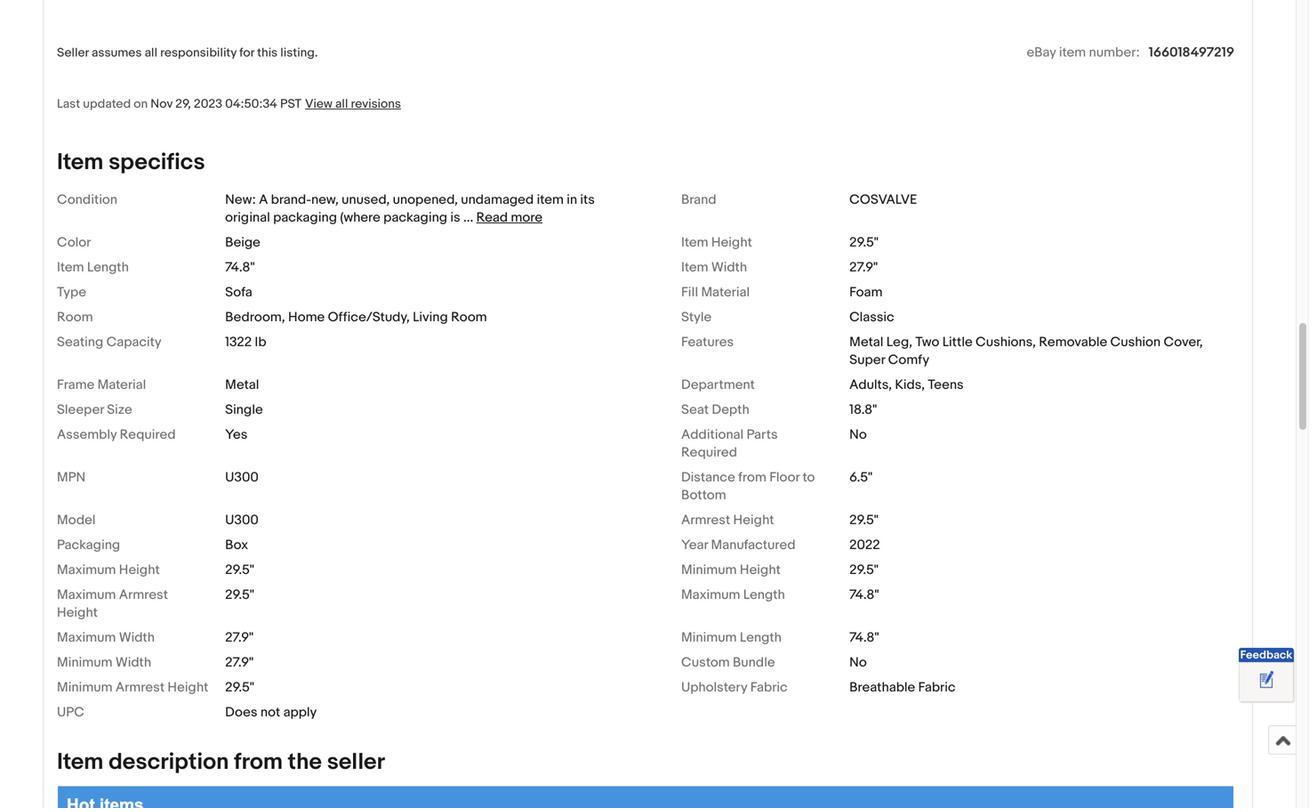 Task type: vqa. For each thing, say whether or not it's contained in the screenshot.


Task type: describe. For each thing, give the bounding box(es) containing it.
leg,
[[887, 334, 913, 350]]

29.5" for armrest height
[[850, 512, 879, 528]]

width for maximum width
[[119, 629, 155, 646]]

not
[[261, 704, 281, 720]]

height for maximum height
[[119, 562, 160, 578]]

read more
[[477, 209, 543, 225]]

size
[[107, 402, 132, 418]]

item for item width
[[682, 259, 709, 275]]

adults,
[[850, 377, 893, 393]]

adults, kids, teens
[[850, 377, 964, 393]]

no for additional parts required
[[850, 427, 867, 443]]

additional parts required
[[682, 427, 778, 460]]

metal leg, two little cushions, removable cushion cover, super comfy
[[850, 334, 1204, 368]]

1322 lb
[[225, 334, 267, 350]]

teens
[[928, 377, 964, 393]]

features
[[682, 334, 734, 350]]

minimum armrest height
[[57, 679, 209, 695]]

sleeper size
[[57, 402, 132, 418]]

additional
[[682, 427, 744, 443]]

fabric for upholstery fabric
[[751, 679, 788, 695]]

new:
[[225, 192, 256, 208]]

apply
[[283, 704, 317, 720]]

metal for metal leg, two little cushions, removable cushion cover, super comfy
[[850, 334, 884, 350]]

upholstery fabric
[[682, 679, 788, 695]]

minimum for minimum height
[[682, 562, 737, 578]]

a
[[259, 192, 268, 208]]

breathable fabric
[[850, 679, 956, 695]]

item length
[[57, 259, 129, 275]]

minimum for minimum armrest height
[[57, 679, 113, 695]]

lb
[[255, 334, 267, 350]]

seller
[[57, 46, 89, 61]]

item description from the seller
[[57, 748, 385, 776]]

u300 for model
[[225, 512, 259, 528]]

does
[[225, 704, 258, 720]]

0 vertical spatial armrest
[[682, 512, 731, 528]]

parts
[[747, 427, 778, 443]]

original
[[225, 209, 270, 225]]

material for frame material
[[98, 377, 146, 393]]

0 horizontal spatial from
[[234, 748, 283, 776]]

distance from floor to bottom
[[682, 469, 815, 503]]

27.9" for maximum width
[[225, 629, 254, 646]]

minimum width
[[57, 654, 151, 670]]

read
[[477, 209, 508, 225]]

pst
[[280, 96, 302, 111]]

item specifics
[[57, 148, 205, 176]]

item for item specifics
[[57, 148, 104, 176]]

manufactured
[[712, 537, 796, 553]]

number:
[[1090, 45, 1141, 61]]

living
[[413, 309, 448, 325]]

u300 for mpn
[[225, 469, 259, 485]]

yes
[[225, 427, 248, 443]]

metal for metal
[[225, 377, 259, 393]]

(where
[[340, 209, 381, 225]]

seating
[[57, 334, 103, 350]]

last updated on nov 29, 2023 04:50:34 pst view all revisions
[[57, 96, 401, 111]]

29.5" for minimum armrest height
[[225, 679, 254, 695]]

27.9" for minimum width
[[225, 654, 254, 670]]

cushions,
[[976, 334, 1037, 350]]

74.8" for minimum length
[[850, 629, 880, 646]]

box
[[225, 537, 248, 553]]

2 packaging from the left
[[384, 209, 448, 225]]

depth
[[712, 402, 750, 418]]

ebay item number: 166018497219
[[1027, 45, 1235, 61]]

height up description
[[168, 679, 209, 695]]

seller
[[327, 748, 385, 776]]

on
[[134, 96, 148, 111]]

fill material
[[682, 284, 750, 300]]

2022
[[850, 537, 881, 553]]

last
[[57, 96, 80, 111]]

frame material
[[57, 377, 146, 393]]

the
[[288, 748, 322, 776]]

item for item description from the seller
[[57, 748, 104, 776]]

length for item length
[[87, 259, 129, 275]]

department
[[682, 377, 755, 393]]

2 room from the left
[[451, 309, 487, 325]]

29.5" for maximum height
[[225, 562, 254, 578]]

1 horizontal spatial all
[[336, 96, 348, 111]]

revisions
[[351, 96, 401, 111]]

bedroom, home office/study, living room
[[225, 309, 487, 325]]

year manufactured
[[682, 537, 796, 553]]

custom bundle
[[682, 654, 776, 670]]

maximum height
[[57, 562, 160, 578]]

height for item height
[[712, 234, 753, 250]]

29.5" for maximum armrest height
[[225, 587, 254, 603]]

1 packaging from the left
[[273, 209, 337, 225]]

width for minimum width
[[116, 654, 151, 670]]

custom
[[682, 654, 730, 670]]

sleeper
[[57, 402, 104, 418]]

for
[[240, 46, 254, 61]]

maximum length
[[682, 587, 786, 603]]

floor
[[770, 469, 800, 485]]

view
[[305, 96, 333, 111]]

office/study,
[[328, 309, 410, 325]]

beige
[[225, 234, 261, 250]]

fabric for breathable fabric
[[919, 679, 956, 695]]

armrest for maximum length
[[119, 587, 168, 603]]

this
[[257, 46, 278, 61]]



Task type: locate. For each thing, give the bounding box(es) containing it.
fabric down "bundle"
[[751, 679, 788, 695]]

2 u300 from the top
[[225, 512, 259, 528]]

2 no from the top
[[850, 654, 867, 670]]

single
[[225, 402, 263, 418]]

fill
[[682, 284, 699, 300]]

metal up super
[[850, 334, 884, 350]]

bottom
[[682, 487, 727, 503]]

1 horizontal spatial item
[[1060, 45, 1087, 61]]

capacity
[[106, 334, 162, 350]]

item height
[[682, 234, 753, 250]]

metal up single
[[225, 377, 259, 393]]

updated
[[83, 96, 131, 111]]

listing.
[[281, 46, 318, 61]]

width up minimum armrest height
[[116, 654, 151, 670]]

to
[[803, 469, 815, 485]]

29.5" for item height
[[850, 234, 879, 250]]

2 vertical spatial width
[[116, 654, 151, 670]]

brand-
[[271, 192, 311, 208]]

0 horizontal spatial material
[[98, 377, 146, 393]]

1 vertical spatial no
[[850, 654, 867, 670]]

sofa
[[225, 284, 253, 300]]

condition
[[57, 192, 117, 208]]

height up maximum armrest height on the bottom left
[[119, 562, 160, 578]]

item up condition
[[57, 148, 104, 176]]

maximum for maximum length
[[682, 587, 741, 603]]

packaging down brand-
[[273, 209, 337, 225]]

item for item length
[[57, 259, 84, 275]]

armrest down bottom at the right of page
[[682, 512, 731, 528]]

color
[[57, 234, 91, 250]]

seating capacity
[[57, 334, 162, 350]]

1 vertical spatial u300
[[225, 512, 259, 528]]

29.5" for minimum height
[[850, 562, 879, 578]]

from inside 'distance from floor to bottom'
[[739, 469, 767, 485]]

item right ebay
[[1060, 45, 1087, 61]]

0 horizontal spatial required
[[120, 427, 176, 443]]

0 vertical spatial 74.8"
[[225, 259, 255, 275]]

0 vertical spatial material
[[702, 284, 750, 300]]

no down 18.8"
[[850, 427, 867, 443]]

two
[[916, 334, 940, 350]]

height for minimum height
[[740, 562, 781, 578]]

removable
[[1040, 334, 1108, 350]]

1 horizontal spatial fabric
[[919, 679, 956, 695]]

74.8" down the 2022
[[850, 587, 880, 603]]

0 vertical spatial metal
[[850, 334, 884, 350]]

its
[[581, 192, 595, 208]]

item up the item width
[[682, 234, 709, 250]]

minimum for minimum width
[[57, 654, 113, 670]]

item left in
[[537, 192, 564, 208]]

length down color
[[87, 259, 129, 275]]

27.9" for item width
[[850, 259, 878, 275]]

room
[[57, 309, 93, 325], [451, 309, 487, 325]]

height inside maximum armrest height
[[57, 605, 98, 621]]

2 vertical spatial 74.8"
[[850, 629, 880, 646]]

74.8" for maximum length
[[850, 587, 880, 603]]

no for custom bundle
[[850, 654, 867, 670]]

1 vertical spatial item
[[537, 192, 564, 208]]

model
[[57, 512, 96, 528]]

1 fabric from the left
[[751, 679, 788, 695]]

minimum for minimum length
[[682, 629, 737, 646]]

2 vertical spatial 27.9"
[[225, 654, 254, 670]]

item down the upc
[[57, 748, 104, 776]]

ebay
[[1027, 45, 1057, 61]]

1 vertical spatial width
[[119, 629, 155, 646]]

item for item height
[[682, 234, 709, 250]]

1 horizontal spatial room
[[451, 309, 487, 325]]

74.8" up breathable
[[850, 629, 880, 646]]

width down item height
[[712, 259, 748, 275]]

upholstery
[[682, 679, 748, 695]]

kids,
[[896, 377, 925, 393]]

metal inside metal leg, two little cushions, removable cushion cover, super comfy
[[850, 334, 884, 350]]

1 vertical spatial metal
[[225, 377, 259, 393]]

feedback
[[1241, 648, 1293, 662]]

little
[[943, 334, 973, 350]]

u300
[[225, 469, 259, 485], [225, 512, 259, 528]]

type
[[57, 284, 86, 300]]

fabric
[[751, 679, 788, 695], [919, 679, 956, 695]]

1 horizontal spatial from
[[739, 469, 767, 485]]

armrest
[[682, 512, 731, 528], [119, 587, 168, 603], [116, 679, 165, 695]]

from left floor
[[739, 469, 767, 485]]

minimum down year
[[682, 562, 737, 578]]

cosvalve
[[850, 192, 918, 208]]

packaging
[[57, 537, 120, 553]]

assumes
[[92, 46, 142, 61]]

1 u300 from the top
[[225, 469, 259, 485]]

minimum up the upc
[[57, 679, 113, 695]]

1 vertical spatial from
[[234, 748, 283, 776]]

minimum up custom
[[682, 629, 737, 646]]

0 horizontal spatial packaging
[[273, 209, 337, 225]]

length for minimum length
[[740, 629, 782, 646]]

0 vertical spatial length
[[87, 259, 129, 275]]

1 vertical spatial all
[[336, 96, 348, 111]]

74.8" for item length
[[225, 259, 255, 275]]

1 vertical spatial 74.8"
[[850, 587, 880, 603]]

74.8" up sofa
[[225, 259, 255, 275]]

2 vertical spatial length
[[740, 629, 782, 646]]

foam
[[850, 284, 883, 300]]

specifics
[[109, 148, 205, 176]]

length
[[87, 259, 129, 275], [744, 587, 786, 603], [740, 629, 782, 646]]

maximum down maximum height
[[57, 587, 116, 603]]

minimum height
[[682, 562, 781, 578]]

maximum down packaging
[[57, 562, 116, 578]]

material up size
[[98, 377, 146, 393]]

1 horizontal spatial required
[[682, 444, 738, 460]]

0 vertical spatial required
[[120, 427, 176, 443]]

comfy
[[889, 352, 930, 368]]

width up minimum width
[[119, 629, 155, 646]]

from
[[739, 469, 767, 485], [234, 748, 283, 776]]

0 vertical spatial 27.9"
[[850, 259, 878, 275]]

height
[[712, 234, 753, 250], [734, 512, 775, 528], [119, 562, 160, 578], [740, 562, 781, 578], [57, 605, 98, 621], [168, 679, 209, 695]]

material
[[702, 284, 750, 300], [98, 377, 146, 393]]

height down manufactured
[[740, 562, 781, 578]]

height up maximum width
[[57, 605, 98, 621]]

maximum for maximum armrest height
[[57, 587, 116, 603]]

material down the item width
[[702, 284, 750, 300]]

packaging
[[273, 209, 337, 225], [384, 209, 448, 225]]

1 room from the left
[[57, 309, 93, 325]]

29,
[[175, 96, 191, 111]]

item inside new: a brand-new, unused, unopened, undamaged item in its original packaging (where packaging is ...
[[537, 192, 564, 208]]

maximum
[[57, 562, 116, 578], [57, 587, 116, 603], [682, 587, 741, 603], [57, 629, 116, 646]]

all right the view
[[336, 96, 348, 111]]

height up the item width
[[712, 234, 753, 250]]

view all revisions link
[[302, 95, 401, 111]]

length for maximum length
[[744, 587, 786, 603]]

maximum up minimum width
[[57, 629, 116, 646]]

armrest down maximum height
[[119, 587, 168, 603]]

room down type in the top left of the page
[[57, 309, 93, 325]]

width
[[712, 259, 748, 275], [119, 629, 155, 646], [116, 654, 151, 670]]

required down 'additional'
[[682, 444, 738, 460]]

room right living
[[451, 309, 487, 325]]

maximum inside maximum armrest height
[[57, 587, 116, 603]]

0 horizontal spatial item
[[537, 192, 564, 208]]

length down minimum height
[[744, 587, 786, 603]]

no up breathable
[[850, 654, 867, 670]]

armrest for upholstery fabric
[[116, 679, 165, 695]]

1 vertical spatial material
[[98, 377, 146, 393]]

description
[[109, 748, 229, 776]]

unused,
[[342, 192, 390, 208]]

0 horizontal spatial metal
[[225, 377, 259, 393]]

packaging down unopened,
[[384, 209, 448, 225]]

0 horizontal spatial all
[[145, 46, 157, 61]]

assembly
[[57, 427, 117, 443]]

height for armrest height
[[734, 512, 775, 528]]

0 horizontal spatial room
[[57, 309, 93, 325]]

0 vertical spatial u300
[[225, 469, 259, 485]]

2 vertical spatial armrest
[[116, 679, 165, 695]]

item up type in the top left of the page
[[57, 259, 84, 275]]

material for fill material
[[702, 284, 750, 300]]

1 vertical spatial 27.9"
[[225, 629, 254, 646]]

length up "bundle"
[[740, 629, 782, 646]]

maximum width
[[57, 629, 155, 646]]

166018497219
[[1149, 45, 1235, 61]]

width for item width
[[712, 259, 748, 275]]

required inside the additional parts required
[[682, 444, 738, 460]]

armrest height
[[682, 512, 775, 528]]

item up 'fill'
[[682, 259, 709, 275]]

is
[[451, 209, 461, 225]]

armrest inside maximum armrest height
[[119, 587, 168, 603]]

item
[[57, 148, 104, 176], [682, 234, 709, 250], [57, 259, 84, 275], [682, 259, 709, 275], [57, 748, 104, 776]]

1 horizontal spatial packaging
[[384, 209, 448, 225]]

nov
[[151, 96, 173, 111]]

all
[[145, 46, 157, 61], [336, 96, 348, 111]]

2 fabric from the left
[[919, 679, 956, 695]]

style
[[682, 309, 712, 325]]

classic
[[850, 309, 895, 325]]

maximum for maximum height
[[57, 562, 116, 578]]

maximum down minimum height
[[682, 587, 741, 603]]

responsibility
[[160, 46, 237, 61]]

1 vertical spatial length
[[744, 587, 786, 603]]

upc
[[57, 704, 84, 720]]

1 no from the top
[[850, 427, 867, 443]]

1 vertical spatial armrest
[[119, 587, 168, 603]]

1 horizontal spatial metal
[[850, 334, 884, 350]]

u300 down yes
[[225, 469, 259, 485]]

29.5"
[[850, 234, 879, 250], [850, 512, 879, 528], [225, 562, 254, 578], [850, 562, 879, 578], [225, 587, 254, 603], [225, 679, 254, 695]]

required down size
[[120, 427, 176, 443]]

u300 up box
[[225, 512, 259, 528]]

breathable
[[850, 679, 916, 695]]

in
[[567, 192, 578, 208]]

0 vertical spatial no
[[850, 427, 867, 443]]

distance
[[682, 469, 736, 485]]

item width
[[682, 259, 748, 275]]

undamaged
[[461, 192, 534, 208]]

minimum length
[[682, 629, 782, 646]]

0 horizontal spatial fabric
[[751, 679, 788, 695]]

mpn
[[57, 469, 86, 485]]

1 vertical spatial required
[[682, 444, 738, 460]]

cover,
[[1164, 334, 1204, 350]]

all right assumes
[[145, 46, 157, 61]]

0 vertical spatial item
[[1060, 45, 1087, 61]]

height up manufactured
[[734, 512, 775, 528]]

armrest down minimum width
[[116, 679, 165, 695]]

18.8"
[[850, 402, 878, 418]]

0 vertical spatial width
[[712, 259, 748, 275]]

metal
[[850, 334, 884, 350], [225, 377, 259, 393]]

0 vertical spatial all
[[145, 46, 157, 61]]

04:50:34
[[225, 96, 278, 111]]

new,
[[311, 192, 339, 208]]

0 vertical spatial from
[[739, 469, 767, 485]]

1 horizontal spatial material
[[702, 284, 750, 300]]

maximum for maximum width
[[57, 629, 116, 646]]

from left 'the'
[[234, 748, 283, 776]]

fabric right breathable
[[919, 679, 956, 695]]

minimum down maximum width
[[57, 654, 113, 670]]



